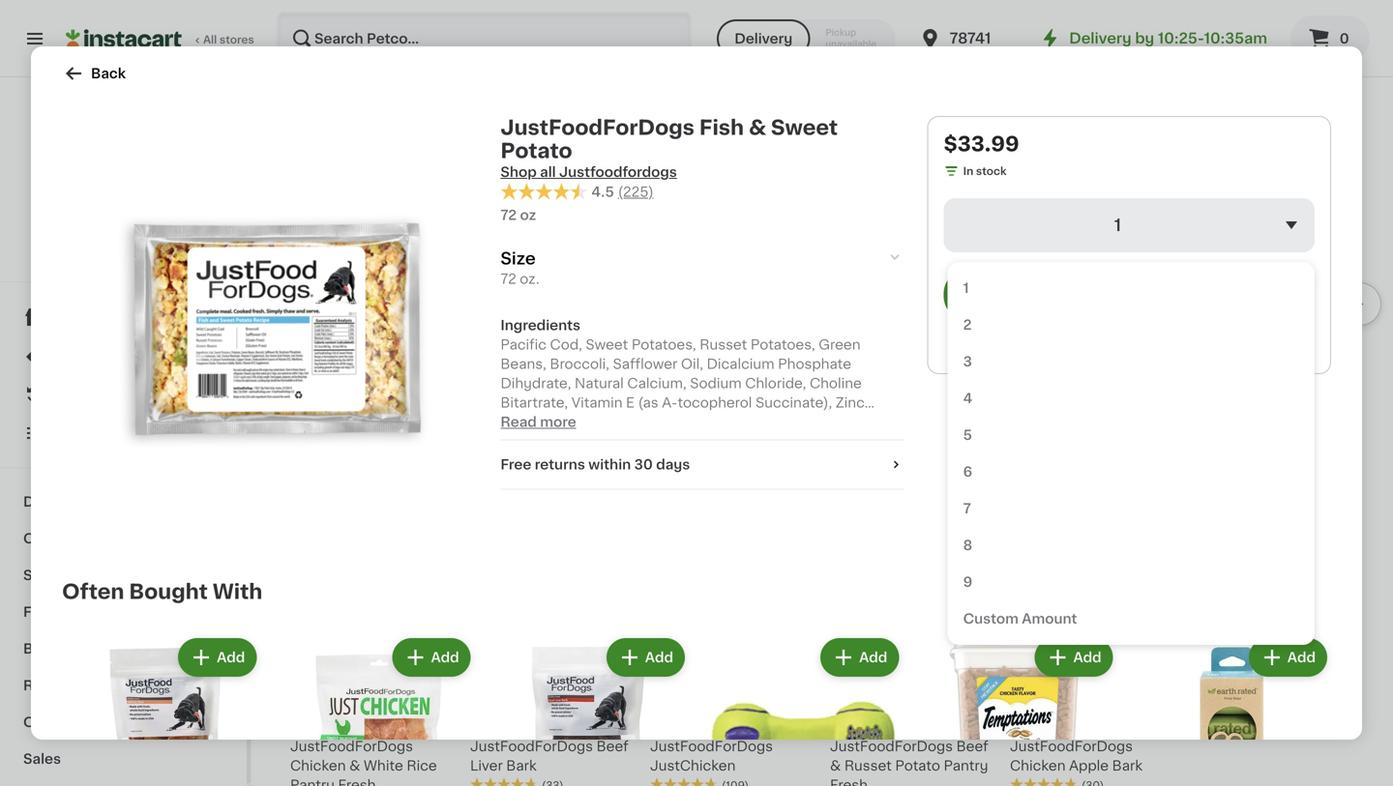 Task type: locate. For each thing, give the bounding box(es) containing it.
in
[[343, 443, 353, 453]]

0 horizontal spatial fresh
[[338, 779, 376, 787]]

& inside justfoodfordogs beef & russet potato pantry fresh
[[830, 760, 841, 773]]

russet for 7
[[845, 760, 892, 773]]

0 horizontal spatial stock
[[355, 443, 386, 453]]

justfoodfordogs down 29
[[470, 367, 593, 381]]

99 right the 36
[[331, 343, 345, 353]]

all
[[203, 34, 217, 45]]

0 horizontal spatial delivery
[[735, 32, 793, 45]]

small
[[23, 569, 62, 583]]

rice inside justfoodfordogs chicken & white rice pantry fresh
[[407, 760, 437, 773]]

petco logo image
[[81, 101, 166, 186]]

add
[[591, 183, 619, 197], [1311, 183, 1339, 197], [58, 254, 80, 265], [951, 556, 979, 570], [217, 651, 245, 665], [431, 651, 459, 665], [645, 651, 674, 665], [860, 651, 888, 665], [1074, 651, 1102, 665], [1288, 651, 1316, 665]]

1 horizontal spatial beef
[[597, 740, 629, 754]]

oz.,
[[306, 423, 325, 434], [846, 423, 865, 434]]

chicken down $ 12 95
[[1010, 760, 1066, 773]]

size 72 oz.
[[501, 251, 540, 286]]

1 wheat from the left
[[760, 387, 804, 400]]

2 72 oz., 2 total options from the left
[[830, 423, 946, 434]]

0 horizontal spatial wheat
[[760, 387, 804, 400]]

(225) button
[[618, 182, 654, 202]]

often
[[62, 582, 124, 602]]

justfoodfordogs down "33"
[[830, 367, 953, 381]]

sweet down "33"
[[845, 387, 887, 400]]

0 horizontal spatial justfoodfordogs turkey & whole wheat macaroni
[[650, 367, 804, 419]]

1 horizontal spatial oz.,
[[846, 423, 865, 434]]

2
[[964, 318, 972, 332], [327, 423, 334, 434], [867, 423, 874, 434]]

2 for 33
[[867, 423, 874, 434]]

1 horizontal spatial 99
[[686, 343, 701, 353]]

0 vertical spatial sweet
[[771, 118, 838, 138]]

72 oz., 2 total options up in in the bottom left of the page
[[290, 423, 406, 434]]

oz. right 18
[[485, 423, 501, 434]]

justfoodfordogs down $9.79 element
[[1190, 367, 1313, 381]]

1 horizontal spatial oz.
[[520, 273, 540, 286]]

2 options from the left
[[904, 423, 946, 434]]

0 horizontal spatial 95
[[856, 716, 870, 726]]

2 down the $ 33 justfoodfordogs fish & sweet potato
[[867, 423, 874, 434]]

russet down $ 36 99
[[305, 387, 352, 400]]

1 99 from the left
[[331, 343, 345, 353]]

1 options from the left
[[364, 423, 406, 434]]

delivery inside button
[[735, 32, 793, 45]]

justfoodfordogs justchicken button
[[650, 540, 815, 787]]

stock right in in the bottom left of the page
[[355, 443, 386, 453]]

fresh inside justfoodfordogs chicken & white rice pantry fresh
[[338, 779, 376, 787]]

justfoodfordogs up apple
[[1010, 740, 1133, 754]]

white inside justfoodfordogs chicken & white rice pantry fresh
[[364, 760, 403, 773]]

other pets & more link
[[12, 705, 235, 741]]

rice
[[587, 387, 617, 400], [407, 760, 437, 773]]

white inside justfoodfordogs chicken & white rice
[[544, 387, 583, 400]]

bark inside justfoodfordogs beef liver bark
[[506, 760, 537, 773]]

chicken inside justfoodfordogs chicken & white rice
[[470, 387, 526, 400]]

95 up justfoodfordogs beef & russet potato pantry fresh
[[856, 716, 870, 726]]

list box
[[948, 262, 1315, 646]]

1 vertical spatial fish
[[957, 367, 985, 381]]

0 vertical spatial pantry
[[944, 760, 989, 773]]

1 horizontal spatial 2
[[867, 423, 874, 434]]

1 72 oz., 2 total options from the left
[[290, 423, 406, 434]]

0 vertical spatial 1
[[1115, 217, 1122, 234]]

0 horizontal spatial 7
[[841, 715, 854, 735]]

sales
[[23, 753, 61, 766]]

oz. down size
[[520, 273, 540, 286]]

whole
[[714, 387, 757, 400], [1254, 387, 1297, 400]]

whole down $9.79 element
[[1254, 387, 1297, 400]]

justfoodfordogs justchicken
[[650, 740, 773, 773]]

justfoodfordogs turkey & whole wheat macaroni
[[650, 367, 804, 419], [1190, 367, 1344, 419]]

2 horizontal spatial 2
[[964, 318, 972, 332]]

justfoodfordogs
[[501, 118, 695, 138], [290, 367, 413, 381], [470, 367, 593, 381], [650, 367, 773, 381], [830, 367, 953, 381], [1190, 367, 1313, 381], [290, 740, 413, 754], [470, 740, 593, 754], [650, 740, 773, 754], [830, 740, 953, 754], [1010, 740, 1133, 754]]

10:35am
[[1205, 31, 1268, 45]]

sweet down the service type group
[[771, 118, 838, 138]]

0 horizontal spatial rice
[[407, 760, 437, 773]]

1 horizontal spatial sweet
[[845, 387, 887, 400]]

wheat
[[760, 387, 804, 400], [1300, 387, 1344, 400]]

99 inside "$ 31 99"
[[686, 343, 701, 353]]

0 horizontal spatial white
[[364, 760, 403, 773]]

72 oz., 2 total options
[[290, 423, 406, 434], [830, 423, 946, 434]]

1 vertical spatial oz.
[[485, 423, 501, 434]]

service type group
[[717, 19, 896, 58]]

& inside the $ 33 justfoodfordogs fish & sweet potato
[[830, 387, 841, 400]]

6
[[964, 466, 973, 479]]

& inside button
[[1240, 387, 1250, 400]]

oz
[[520, 209, 536, 222]]

72 oz., 2 total options down the $ 33 justfoodfordogs fish & sweet potato
[[830, 423, 946, 434]]

1 inside 1 2 3 4 5 6 7 8 9 custom amount
[[964, 282, 969, 295]]

0 horizontal spatial pantry
[[290, 779, 335, 787]]

buy it again link
[[12, 376, 235, 414]]

2 horizontal spatial fish
[[957, 367, 985, 381]]

justfoodfordogs chicken & white rice pantry fresh
[[290, 740, 437, 787]]

product group containing 10
[[470, 167, 635, 460]]

add vital care to save
[[58, 254, 178, 265]]

beef inside justfoodfordogs beef liver bark
[[597, 740, 629, 754]]

None search field
[[277, 12, 692, 66]]

0 vertical spatial pets
[[65, 569, 96, 583]]

oz., for 36
[[306, 423, 325, 434]]

99 inside $ 36 99
[[331, 343, 345, 353]]

justfoodfordogs down $11.95 element at the bottom of page
[[470, 740, 593, 754]]

all stores link
[[66, 12, 255, 66]]

total for 36
[[336, 423, 362, 434]]

10
[[481, 342, 505, 362]]

justfoodfordogs up justchicken
[[650, 740, 773, 754]]

total down the $ 33 justfoodfordogs fish & sweet potato
[[877, 423, 902, 434]]

rice inside justfoodfordogs chicken & white rice
[[587, 387, 617, 400]]

1 vertical spatial russet
[[845, 760, 892, 773]]

1 turkey from the left
[[650, 387, 696, 400]]

potato inside justfoodfordogs fish & sweet potato shop all justfoodfordogs
[[501, 141, 573, 161]]

pets inside the other pets & more link
[[67, 716, 98, 730]]

2 99 from the left
[[686, 343, 701, 353]]

1 horizontal spatial rice
[[587, 387, 617, 400]]

0 horizontal spatial whole
[[714, 387, 757, 400]]

oz., down "33"
[[846, 423, 865, 434]]

turkey down 31
[[650, 387, 696, 400]]

russet inside justfoodfordogs beef & russet potato pantry fresh
[[845, 760, 892, 773]]

2 95 from the left
[[1045, 716, 1060, 726]]

2 horizontal spatial beef
[[957, 740, 989, 754]]

72 left oz
[[501, 209, 517, 222]]

pantry inside justfoodfordogs chicken & white rice pantry fresh
[[290, 779, 335, 787]]

bark inside 'justfoodfordogs chicken apple bark'
[[1113, 760, 1143, 773]]

1 horizontal spatial pantry
[[944, 760, 989, 773]]

russet inside justfoodfordogs beef & russet potato
[[305, 387, 352, 400]]

1 vertical spatial stock
[[355, 443, 386, 453]]

$ for 33
[[834, 343, 841, 353]]

2 bark from the left
[[1113, 760, 1143, 773]]

1 horizontal spatial 7
[[964, 502, 972, 516]]

guarantee
[[149, 235, 205, 245]]

days
[[656, 458, 690, 472]]

10 29
[[481, 342, 521, 362]]

1 horizontal spatial macaroni
[[1190, 406, 1254, 419]]

0 horizontal spatial total
[[336, 423, 362, 434]]

0 vertical spatial white
[[544, 387, 583, 400]]

1 horizontal spatial chicken
[[470, 387, 526, 400]]

oz., for 33
[[846, 423, 865, 434]]

cats
[[23, 532, 56, 546]]

potato inside justfoodfordogs beef & russet potato pantry fresh
[[896, 760, 941, 773]]

justfoodfordogs turkey & whole wheat macaroni inside button
[[1190, 367, 1344, 419]]

justfoodfordogs turkey & whole wheat macaroni down "$ 31 99"
[[650, 367, 804, 419]]

delivery
[[1070, 31, 1132, 45], [735, 32, 793, 45]]

$ inside $ 36 99
[[294, 343, 301, 353]]

2 turkey from the left
[[1190, 387, 1236, 400]]

cats link
[[12, 521, 235, 557]]

0 vertical spatial oz.
[[520, 273, 540, 286]]

justfoodfordogs turkey & whole wheat macaroni button
[[1190, 167, 1355, 456]]

12
[[1021, 715, 1044, 735]]

with
[[213, 582, 263, 602]]

2 wheat from the left
[[1300, 387, 1344, 400]]

3
[[964, 355, 973, 369]]

justfoodfordogs down the 45
[[290, 740, 413, 754]]

95 inside $ 7 95
[[856, 716, 870, 726]]

2 horizontal spatial chicken
[[1010, 760, 1066, 773]]

pantry for beef
[[944, 760, 989, 773]]

7 down 6
[[964, 502, 972, 516]]

$ inside $ 7 95
[[834, 716, 841, 726]]

0 horizontal spatial beef
[[417, 367, 449, 381]]

bark right 'liver'
[[506, 760, 537, 773]]

russet down $ 7 95
[[845, 760, 892, 773]]

free
[[501, 458, 532, 472]]

1 horizontal spatial total
[[877, 423, 902, 434]]

whole inside justfoodfordogs turkey & whole wheat macaroni button
[[1254, 387, 1297, 400]]

bark right apple
[[1113, 760, 1143, 773]]

stores
[[220, 34, 254, 45]]

1 horizontal spatial fresh
[[830, 779, 868, 787]]

1 horizontal spatial stock
[[976, 166, 1007, 177]]

1 horizontal spatial 1
[[1115, 217, 1122, 234]]

fish inside justfoodfordogs fish & sweet potato shop all justfoodfordogs
[[700, 118, 744, 138]]

justfoodfordogs beef liver bark button
[[470, 540, 635, 787]]

1
[[1115, 217, 1122, 234], [964, 282, 969, 295]]

pantry
[[944, 760, 989, 773], [290, 779, 335, 787]]

pets right small
[[65, 569, 96, 583]]

95 for 12
[[1045, 716, 1060, 726]]

2 macaroni from the left
[[1190, 406, 1254, 419]]

2 whole from the left
[[1254, 387, 1297, 400]]

(225)
[[618, 185, 654, 199]]

72 down size
[[501, 273, 517, 286]]

more
[[540, 416, 577, 429]]

pets inside "small pets" link
[[65, 569, 96, 583]]

1 horizontal spatial justfoodfordogs turkey & whole wheat macaroni
[[1190, 367, 1344, 419]]

$9.79 element
[[1190, 339, 1355, 364]]

sweet
[[771, 118, 838, 138], [845, 387, 887, 400]]

1 inside 1 field
[[1115, 217, 1122, 234]]

reptiles
[[23, 679, 81, 693]]

justfoodfordogs up justfoodfordogs
[[501, 118, 695, 138]]

1 horizontal spatial 72 oz., 2 total options
[[830, 423, 946, 434]]

options
[[364, 423, 406, 434], [904, 423, 946, 434]]

small pets
[[23, 569, 96, 583]]

1 vertical spatial pantry
[[290, 779, 335, 787]]

reptiles link
[[12, 668, 235, 705]]

pets for small
[[65, 569, 96, 583]]

1 oz., from the left
[[306, 423, 325, 434]]

$ inside "$ 31 99"
[[654, 343, 661, 353]]

1 horizontal spatial fish
[[700, 118, 744, 138]]

potato for justfoodfordogs beef & russet potato pantry fresh
[[896, 760, 941, 773]]

other
[[23, 716, 64, 730]]

read more button
[[501, 413, 577, 432]]

2 up "3" in the right top of the page
[[964, 318, 972, 332]]

oz. inside item carousel region
[[485, 423, 501, 434]]

$ inside $ 12 95
[[1014, 716, 1021, 726]]

justfoodfordogs turkey & whole wheat macaroni down $9.79 element
[[1190, 367, 1344, 419]]

2 justfoodfordogs turkey & whole wheat macaroni from the left
[[1190, 367, 1344, 419]]

many in stock
[[310, 443, 386, 453]]

0 horizontal spatial turkey
[[650, 387, 696, 400]]

justfoodfordogs down $ 7 95
[[830, 740, 953, 754]]

turkey inside button
[[1190, 387, 1236, 400]]

0 horizontal spatial 1
[[964, 282, 969, 295]]

options left 5 on the right bottom
[[904, 423, 946, 434]]

white for justfoodfordogs chicken & white rice pantry fresh
[[364, 760, 403, 773]]

justfoodfordogs inside justfoodfordogs chicken & white rice pantry fresh
[[290, 740, 413, 754]]

macaroni down $9.79 element
[[1190, 406, 1254, 419]]

1 vertical spatial pets
[[67, 716, 98, 730]]

1 vertical spatial 1
[[964, 282, 969, 295]]

oz., up many
[[306, 423, 325, 434]]

2 fresh from the left
[[830, 779, 868, 787]]

1 horizontal spatial russet
[[845, 760, 892, 773]]

0 horizontal spatial options
[[364, 423, 406, 434]]

total for 33
[[877, 423, 902, 434]]

beef for 7
[[957, 740, 989, 754]]

1 total from the left
[[336, 423, 362, 434]]

liver
[[470, 760, 503, 773]]

95 right 12
[[1045, 716, 1060, 726]]

product group containing 7
[[830, 540, 995, 787]]

1 horizontal spatial whole
[[1254, 387, 1297, 400]]

pantry for chicken
[[290, 779, 335, 787]]

chicken down the 45
[[290, 760, 346, 773]]

0 horizontal spatial sweet
[[771, 118, 838, 138]]

31
[[661, 342, 684, 362]]

everyday store prices link
[[58, 213, 189, 228]]

33
[[841, 342, 868, 362]]

fish
[[700, 118, 744, 138], [957, 367, 985, 381], [23, 606, 52, 619]]

95 inside $ 12 95
[[1045, 716, 1060, 726]]

beef inside justfoodfordogs beef & russet potato pantry fresh
[[957, 740, 989, 754]]

1 bark from the left
[[506, 760, 537, 773]]

1 horizontal spatial turkey
[[1190, 387, 1236, 400]]

99 right 31
[[686, 343, 701, 353]]

1 justfoodfordogs turkey & whole wheat macaroni from the left
[[650, 367, 804, 419]]

0 horizontal spatial 99
[[331, 343, 345, 353]]

0 horizontal spatial russet
[[305, 387, 352, 400]]

fresh
[[338, 779, 376, 787], [830, 779, 868, 787]]

macaroni up days
[[650, 406, 714, 419]]

2 oz., from the left
[[846, 423, 865, 434]]

7 up justfoodfordogs beef & russet potato pantry fresh
[[841, 715, 854, 735]]

★★★★★
[[501, 183, 588, 200], [501, 183, 588, 200], [290, 405, 358, 419], [290, 405, 358, 419], [470, 405, 538, 419], [470, 405, 538, 419], [830, 405, 898, 419], [830, 405, 898, 419]]

russet
[[305, 387, 352, 400], [845, 760, 892, 773]]

1 horizontal spatial delivery
[[1070, 31, 1132, 45]]

whole down ingredients "button"
[[714, 387, 757, 400]]

0 vertical spatial russet
[[305, 387, 352, 400]]

1 95 from the left
[[856, 716, 870, 726]]

fresh inside justfoodfordogs beef & russet potato pantry fresh
[[830, 779, 868, 787]]

0 horizontal spatial chicken
[[290, 760, 346, 773]]

product group
[[470, 167, 635, 460], [830, 167, 995, 436], [1010, 167, 1175, 436], [1190, 167, 1355, 456], [830, 540, 995, 787], [62, 635, 261, 787], [276, 635, 475, 787], [490, 635, 689, 787], [705, 635, 903, 787], [919, 635, 1117, 787], [1133, 635, 1332, 787]]

pets
[[65, 569, 96, 583], [67, 716, 98, 730]]

in
[[964, 166, 974, 177]]

delivery for delivery
[[735, 32, 793, 45]]

total
[[336, 423, 362, 434], [877, 423, 902, 434]]

72 down "33"
[[830, 423, 843, 434]]

chicken up read
[[470, 387, 526, 400]]

1 horizontal spatial options
[[904, 423, 946, 434]]

justfoodfordogs inside button
[[650, 740, 773, 754]]

$ for 36
[[294, 343, 301, 353]]

0 horizontal spatial oz.
[[485, 423, 501, 434]]

justfoodfordogs inside justfoodfordogs beef & russet potato pantry fresh
[[830, 740, 953, 754]]

1 horizontal spatial white
[[544, 387, 583, 400]]

1 fresh from the left
[[338, 779, 376, 787]]

chicken inside justfoodfordogs chicken & white rice pantry fresh
[[290, 760, 346, 773]]

0 vertical spatial fish
[[700, 118, 744, 138]]

chicken inside 'justfoodfordogs chicken apple bark'
[[1010, 760, 1066, 773]]

1 horizontal spatial bark
[[1113, 760, 1143, 773]]

stock right in
[[976, 166, 1007, 177]]

72 oz
[[501, 209, 536, 222]]

0 vertical spatial rice
[[587, 387, 617, 400]]

0 horizontal spatial 72 oz., 2 total options
[[290, 423, 406, 434]]

bark for apple
[[1113, 760, 1143, 773]]

justfoodfordogs chicken apple bark
[[1010, 740, 1143, 773]]

1 vertical spatial white
[[364, 760, 403, 773]]

1 horizontal spatial wheat
[[1300, 387, 1344, 400]]

justfoodfordogs down $ 36 99
[[290, 367, 413, 381]]

0 horizontal spatial fish
[[23, 606, 52, 619]]

potato inside justfoodfordogs beef & russet potato
[[356, 387, 401, 400]]

pantry inside justfoodfordogs beef & russet potato pantry fresh
[[944, 760, 989, 773]]

many
[[310, 443, 340, 453]]

total up in in the bottom left of the page
[[336, 423, 362, 434]]

turkey down $9.79 element
[[1190, 387, 1236, 400]]

2 total from the left
[[877, 423, 902, 434]]

0 horizontal spatial oz.,
[[306, 423, 325, 434]]

1 vertical spatial sweet
[[845, 387, 887, 400]]

$ inside the $ 33 justfoodfordogs fish & sweet potato
[[834, 343, 841, 353]]

0 vertical spatial 7
[[964, 502, 972, 516]]

0 vertical spatial stock
[[976, 166, 1007, 177]]

10:25-
[[1158, 31, 1205, 45]]

bark for liver
[[506, 760, 537, 773]]

0 horizontal spatial macaroni
[[650, 406, 714, 419]]

0 horizontal spatial bark
[[506, 760, 537, 773]]

pets right other
[[67, 716, 98, 730]]

1 vertical spatial rice
[[407, 760, 437, 773]]

options for 33
[[904, 423, 946, 434]]

delivery for delivery by 10:25-10:35am
[[1070, 31, 1132, 45]]

1 horizontal spatial 95
[[1045, 716, 1060, 726]]

0 horizontal spatial 2
[[327, 423, 334, 434]]

beef inside justfoodfordogs beef & russet potato
[[417, 367, 449, 381]]

options down (480)
[[364, 423, 406, 434]]

2 up many
[[327, 423, 334, 434]]



Task type: describe. For each thing, give the bounding box(es) containing it.
rice for justfoodfordogs chicken & white rice pantry fresh
[[407, 760, 437, 773]]

& inside justfoodfordogs fish & sweet potato shop all justfoodfordogs
[[749, 118, 767, 138]]

amount
[[1022, 613, 1078, 626]]

4
[[964, 392, 973, 406]]

wheat inside button
[[1300, 387, 1344, 400]]

0
[[1340, 32, 1350, 45]]

options for 36
[[364, 423, 406, 434]]

99 for 36
[[331, 343, 345, 353]]

back button
[[62, 62, 126, 85]]

dogs
[[23, 496, 60, 509]]

8
[[964, 539, 973, 553]]

ingredients
[[501, 319, 581, 333]]

buy it again
[[54, 388, 136, 402]]

chicken for 10
[[470, 387, 526, 400]]

$ 33 justfoodfordogs fish & sweet potato
[[830, 342, 985, 400]]

justfoodfordogs inside justfoodfordogs beef & russet potato
[[290, 367, 413, 381]]

justfoodfordogs inside justfoodfordogs chicken & white rice
[[470, 367, 593, 381]]

36
[[301, 342, 329, 362]]

$ 31 99
[[654, 342, 701, 362]]

9
[[964, 576, 973, 589]]

sweet inside justfoodfordogs fish & sweet potato shop all justfoodfordogs
[[771, 118, 838, 138]]

72 oz., 2 total options for 33
[[830, 423, 946, 434]]

chicken for $
[[1010, 760, 1066, 773]]

95 for 7
[[856, 716, 870, 726]]

5
[[964, 429, 973, 442]]

$33.99
[[944, 134, 1020, 154]]

$ for 12
[[1014, 716, 1021, 726]]

birds
[[23, 643, 59, 656]]

4.5 (225)
[[592, 185, 654, 199]]

justfoodfordogs beef & russet potato
[[290, 367, 449, 400]]

1 field
[[944, 198, 1315, 253]]

potato inside the $ 33 justfoodfordogs fish & sweet potato
[[891, 387, 936, 400]]

2 vertical spatial fish
[[23, 606, 52, 619]]

potato for justfoodfordogs fish & sweet potato shop all justfoodfordogs
[[501, 141, 573, 161]]

within
[[589, 458, 631, 472]]

justfoodfordogs inside justfoodfordogs beef liver bark
[[470, 740, 593, 754]]

birds link
[[12, 631, 235, 668]]

4.5
[[592, 185, 614, 199]]

2 inside 1 2 3 4 5 6 7 8 9 custom amount
[[964, 318, 972, 332]]

18 oz.
[[470, 423, 501, 434]]

justfoodfordogs beef & russet potato pantry fresh
[[830, 740, 989, 787]]

prices
[[143, 215, 177, 226]]

it
[[85, 388, 94, 402]]

item carousel region
[[290, 159, 1382, 469]]

justchicken
[[650, 760, 736, 773]]

& inside justfoodfordogs chicken & white rice pantry fresh
[[349, 760, 360, 773]]

7 inside 1 2 3 4 5 6 7 8 9 custom amount
[[964, 502, 972, 516]]

$ 36 99
[[294, 342, 345, 362]]

justfoodfordogs down "$ 31 99"
[[650, 367, 773, 381]]

stock inside item carousel region
[[355, 443, 386, 453]]

1 whole from the left
[[714, 387, 757, 400]]

justfoodfordogs fish & sweet potato shop all justfoodfordogs
[[501, 118, 838, 179]]

satisfaction
[[81, 235, 146, 245]]

size
[[501, 251, 536, 267]]

potato for justfoodfordogs beef & russet potato
[[356, 387, 401, 400]]

30
[[635, 458, 653, 472]]

store
[[112, 215, 141, 226]]

by
[[1136, 31, 1155, 45]]

justfoodfordogs beef liver bark
[[470, 740, 629, 773]]

pets for other
[[67, 716, 98, 730]]

justfoodfordogs inside the $ 33 justfoodfordogs fish & sweet potato
[[830, 367, 953, 381]]

justfoodfordogs fish & sweet potato image
[[77, 132, 477, 532]]

everyday store prices
[[58, 215, 177, 226]]

custom
[[964, 613, 1019, 626]]

fish link
[[12, 594, 235, 631]]

shop
[[501, 165, 537, 179]]

product group containing 33
[[830, 167, 995, 436]]

list box containing 1
[[948, 262, 1315, 646]]

0 button
[[1291, 15, 1370, 62]]

instacart logo image
[[66, 27, 182, 50]]

everyday
[[58, 215, 109, 226]]

1 2 3 4 5 6 7 8 9 custom amount
[[964, 282, 1078, 626]]

fish inside the $ 33 justfoodfordogs fish & sweet potato
[[957, 367, 985, 381]]

(480)
[[362, 408, 392, 419]]

ingredients button
[[501, 316, 905, 336]]

read more
[[501, 416, 577, 429]]

1 for 1 2 3 4 5 6 7 8 9 custom amount
[[964, 282, 969, 295]]

justfoodfordogs chicken & white rice
[[470, 367, 617, 400]]

29
[[507, 343, 521, 353]]

justfoodfordogs
[[559, 165, 677, 179]]

2 for 36
[[327, 423, 334, 434]]

$11.95 element
[[470, 712, 635, 737]]

& inside justfoodfordogs beef & russet potato
[[290, 387, 301, 400]]

oz. inside "size 72 oz."
[[520, 273, 540, 286]]

72 inside "size 72 oz."
[[501, 273, 517, 286]]

(383)
[[542, 408, 571, 419]]

72 down the 36
[[290, 423, 303, 434]]

justfoodfordogs inside 'justfoodfordogs chicken apple bark'
[[1010, 740, 1133, 754]]

bought
[[129, 582, 208, 602]]

justfoodfordogs inside justfoodfordogs fish & sweet potato shop all justfoodfordogs
[[501, 118, 695, 138]]

100%
[[49, 235, 79, 245]]

care
[[109, 254, 136, 265]]

sales link
[[12, 741, 235, 778]]

returns
[[535, 458, 585, 472]]

99 for 31
[[686, 343, 701, 353]]

delivery button
[[717, 19, 810, 58]]

other pets & more
[[23, 716, 153, 730]]

1 for 1
[[1115, 217, 1122, 234]]

72 oz., 2 total options for 36
[[290, 423, 406, 434]]

& inside justfoodfordogs chicken & white rice
[[529, 387, 540, 400]]

$ 12 95
[[1014, 715, 1060, 735]]

beef for 36
[[417, 367, 449, 381]]

1 macaroni from the left
[[650, 406, 714, 419]]

read
[[501, 416, 537, 429]]

white for justfoodfordogs chicken & white rice
[[544, 387, 583, 400]]

free returns within 30 days
[[501, 458, 690, 472]]

in stock
[[964, 166, 1007, 177]]

100% satisfaction guarantee
[[49, 235, 205, 245]]

delivery by 10:25-10:35am
[[1070, 31, 1268, 45]]

$ for 7
[[834, 716, 841, 726]]

add vital care to save link
[[58, 252, 189, 267]]

vital
[[82, 254, 107, 265]]

russet for 36
[[305, 387, 352, 400]]

macaroni inside button
[[1190, 406, 1254, 419]]

1 vertical spatial 7
[[841, 715, 854, 735]]

100% satisfaction guarantee button
[[30, 228, 217, 248]]

all
[[540, 165, 556, 179]]

fresh for russet
[[830, 779, 868, 787]]

$ for 31
[[654, 343, 661, 353]]

$17.95 element
[[650, 712, 815, 737]]

rice for justfoodfordogs chicken & white rice
[[587, 387, 617, 400]]

all stores
[[203, 34, 254, 45]]

fresh for white
[[338, 779, 376, 787]]

sweet inside the $ 33 justfoodfordogs fish & sweet potato
[[845, 387, 887, 400]]

save
[[152, 254, 178, 265]]

$ 7 95
[[834, 715, 870, 735]]

more
[[116, 716, 153, 730]]



Task type: vqa. For each thing, say whether or not it's contained in the screenshot.
bottom 59
no



